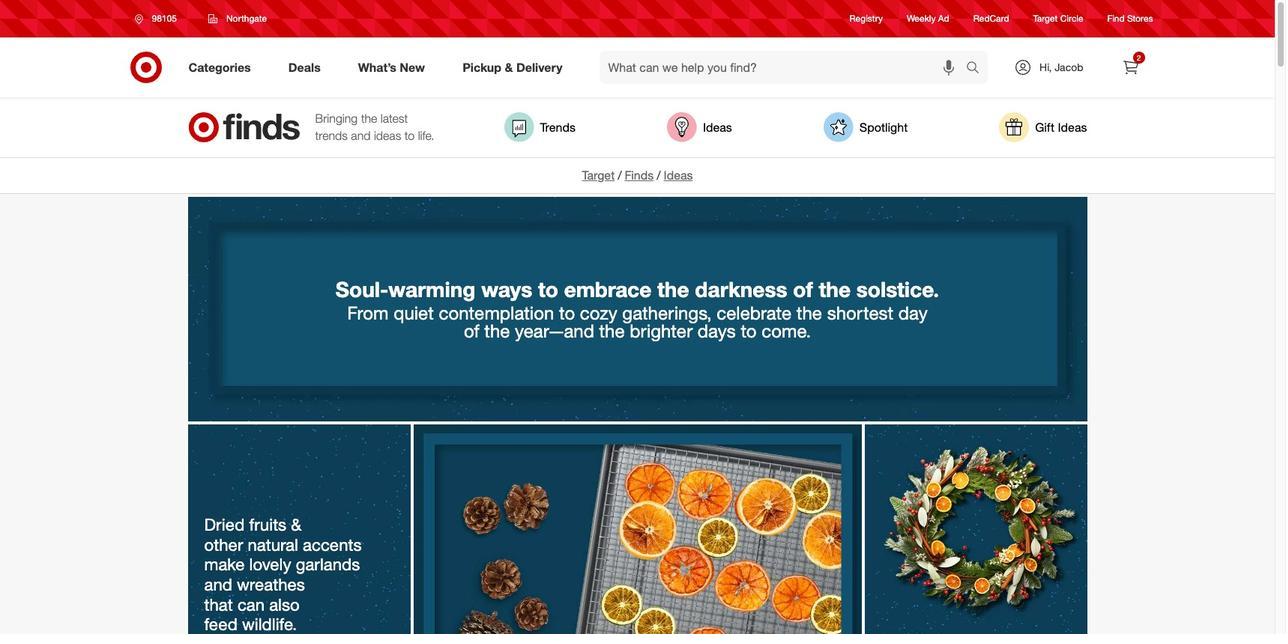 Task type: locate. For each thing, give the bounding box(es) containing it.
0 horizontal spatial /
[[618, 168, 622, 183]]

stores
[[1127, 13, 1153, 24]]

target left the "circle"
[[1033, 13, 1058, 24]]

target
[[1033, 13, 1058, 24], [582, 168, 615, 183]]

1 vertical spatial and
[[204, 575, 232, 595]]

find stores
[[1108, 13, 1153, 24]]

hi, jacob
[[1040, 61, 1083, 73]]

the left latest
[[361, 111, 377, 126]]

0 horizontal spatial and
[[204, 575, 232, 595]]

gift
[[1035, 120, 1055, 135]]

and
[[351, 128, 371, 143], [204, 575, 232, 595]]

1 horizontal spatial target
[[1033, 13, 1058, 24]]

the down embrace
[[599, 320, 625, 342]]

weekly ad link
[[907, 12, 949, 25]]

0 vertical spatial &
[[505, 60, 513, 75]]

life.
[[418, 128, 434, 143]]

/
[[618, 168, 622, 183], [657, 168, 661, 183]]

categories
[[189, 60, 251, 75]]

98105
[[152, 13, 177, 24]]

soul-
[[336, 276, 389, 303]]

and inside bringing the latest trends and ideas to life.
[[351, 128, 371, 143]]

1 / from the left
[[618, 168, 622, 183]]

and down other
[[204, 575, 232, 595]]

the
[[361, 111, 377, 126], [657, 276, 689, 303], [819, 276, 851, 303], [797, 302, 822, 324], [484, 320, 510, 342], [599, 320, 625, 342]]

target circle link
[[1033, 12, 1084, 25]]

2
[[1137, 53, 1141, 62]]

& inside dried fruits & other natural accents make lovely garlands and wreathes that can also
[[291, 515, 302, 535]]

bringing
[[315, 111, 358, 126]]

ideas
[[703, 120, 732, 135], [1058, 120, 1087, 135], [664, 168, 693, 183]]

1 horizontal spatial and
[[351, 128, 371, 143]]

garlands
[[296, 555, 360, 575]]

What can we help you find? suggestions appear below search field
[[599, 51, 970, 84]]

gatherings,
[[622, 302, 712, 324]]

embrace
[[564, 276, 652, 303]]

days
[[698, 320, 736, 342]]

circle
[[1060, 13, 1084, 24]]

latest
[[381, 111, 408, 126]]

northgate button
[[199, 5, 277, 32]]

pickup & delivery link
[[450, 51, 581, 84]]

1 vertical spatial ideas link
[[664, 168, 693, 183]]

from
[[347, 302, 389, 324]]

target left finds
[[582, 168, 615, 183]]

registry
[[850, 13, 883, 24]]

/ right finds link
[[657, 168, 661, 183]]

and left ideas
[[351, 128, 371, 143]]

& right pickup
[[505, 60, 513, 75]]

and inside dried fruits & other natural accents make lovely garlands and wreathes that can also
[[204, 575, 232, 595]]

1 horizontal spatial &
[[505, 60, 513, 75]]

cozy
[[580, 302, 617, 324]]

spotlight
[[860, 120, 908, 135]]

1 horizontal spatial ideas
[[703, 120, 732, 135]]

of down warming
[[464, 320, 479, 342]]

ideas link
[[667, 112, 732, 142], [664, 168, 693, 183]]

0 horizontal spatial of
[[464, 320, 479, 342]]

0 vertical spatial target
[[1033, 13, 1058, 24]]

shortest day
[[827, 302, 928, 324]]

brighter
[[630, 320, 693, 342]]

0 horizontal spatial target
[[582, 168, 615, 183]]

dried
[[204, 515, 245, 535]]

pickup & delivery
[[463, 60, 563, 75]]

other
[[204, 535, 243, 555]]

of
[[793, 276, 813, 303], [464, 320, 479, 342]]

celebrate
[[717, 302, 792, 324]]

target circle
[[1033, 13, 1084, 24]]

ad
[[938, 13, 949, 24]]

jacob
[[1055, 61, 1083, 73]]

warming
[[389, 276, 475, 303]]

contemplation
[[439, 302, 554, 324]]

find
[[1108, 13, 1125, 24]]

gift ideas
[[1035, 120, 1087, 135]]

what's new
[[358, 60, 425, 75]]

the right celebrate
[[797, 302, 822, 324]]

1 horizontal spatial /
[[657, 168, 661, 183]]

1 vertical spatial target
[[582, 168, 615, 183]]

0 vertical spatial and
[[351, 128, 371, 143]]

& right the "fruits"
[[291, 515, 302, 535]]

&
[[505, 60, 513, 75], [291, 515, 302, 535]]

categories link
[[176, 51, 270, 84]]

trends
[[540, 120, 576, 135]]

1 vertical spatial &
[[291, 515, 302, 535]]

to left 'life.'
[[405, 128, 415, 143]]

1 horizontal spatial of
[[793, 276, 813, 303]]

target finds image
[[188, 112, 300, 142]]

northgate
[[226, 13, 267, 24]]

/ left finds
[[618, 168, 622, 183]]

to left cozy
[[559, 302, 575, 324]]

accents
[[303, 535, 362, 555]]

to
[[405, 128, 415, 143], [538, 276, 558, 303], [559, 302, 575, 324], [741, 320, 757, 342]]

of up come. on the bottom right
[[793, 276, 813, 303]]

0 horizontal spatial &
[[291, 515, 302, 535]]



Task type: vqa. For each thing, say whether or not it's contained in the screenshot.
extra
no



Task type: describe. For each thing, give the bounding box(es) containing it.
target link
[[582, 168, 615, 183]]

2 horizontal spatial ideas
[[1058, 120, 1087, 135]]

to right "days"
[[741, 320, 757, 342]]

search button
[[959, 51, 995, 87]]

also
[[269, 595, 300, 615]]

target / finds / ideas
[[582, 168, 693, 183]]

search
[[959, 61, 995, 76]]

what's
[[358, 60, 396, 75]]

0 horizontal spatial ideas
[[664, 168, 693, 183]]

target for target circle
[[1033, 13, 1058, 24]]

hi,
[[1040, 61, 1052, 73]]

soul-warming ways to embrace the darkness of the solstice. from quiet contemplation to cozy gatherings, celebrate the shortest day of the year—and the brighter days to come.
[[336, 276, 939, 342]]

come.
[[762, 320, 811, 342]]

solstice.
[[857, 276, 939, 303]]

0 vertical spatial ideas link
[[667, 112, 732, 142]]

redcard
[[973, 13, 1009, 24]]

trends link
[[504, 112, 576, 142]]

weekly ad
[[907, 13, 949, 24]]

new
[[400, 60, 425, 75]]

lovely
[[249, 555, 291, 575]]

the down 'ways'
[[484, 320, 510, 342]]

finds
[[625, 168, 654, 183]]

bringing the latest trends and ideas to life.
[[315, 111, 434, 143]]

98105 button
[[125, 5, 193, 32]]

target for target / finds / ideas
[[582, 168, 615, 183]]

quiet
[[394, 302, 434, 324]]

make
[[204, 555, 245, 575]]

2 link
[[1114, 51, 1147, 84]]

1 vertical spatial of
[[464, 320, 479, 342]]

the left solstice.
[[819, 276, 851, 303]]

gift ideas link
[[999, 112, 1087, 142]]

registry link
[[850, 12, 883, 25]]

year—and
[[515, 320, 594, 342]]

fruits
[[249, 515, 286, 535]]

weekly
[[907, 13, 936, 24]]

delivery
[[516, 60, 563, 75]]

ways
[[481, 276, 532, 303]]

deals link
[[276, 51, 339, 84]]

to right 'ways'
[[538, 276, 558, 303]]

wreathes
[[237, 575, 305, 595]]

what's new link
[[345, 51, 444, 84]]

redcard link
[[973, 12, 1009, 25]]

0 vertical spatial of
[[793, 276, 813, 303]]

to inside bringing the latest trends and ideas to life.
[[405, 128, 415, 143]]

deals
[[288, 60, 321, 75]]

spotlight link
[[824, 112, 908, 142]]

find stores link
[[1108, 12, 1153, 25]]

finds link
[[625, 168, 654, 183]]

the inside bringing the latest trends and ideas to life.
[[361, 111, 377, 126]]

natural
[[248, 535, 298, 555]]

darkness
[[695, 276, 787, 303]]

2 / from the left
[[657, 168, 661, 183]]

the up brighter
[[657, 276, 689, 303]]

pickup
[[463, 60, 501, 75]]

trends
[[315, 128, 348, 143]]

ideas
[[374, 128, 401, 143]]

that can
[[204, 595, 265, 615]]

dried fruits & other natural accents make lovely garlands and wreathes that can also
[[204, 515, 366, 615]]



